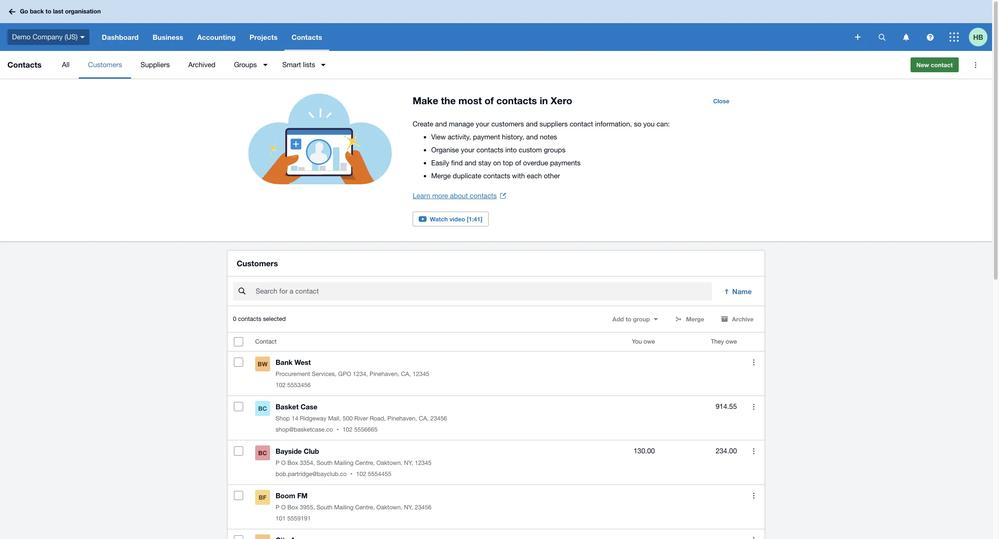 Task type: vqa. For each thing, say whether or not it's contained in the screenshot.
the right svg icon
no



Task type: describe. For each thing, give the bounding box(es) containing it.
back
[[30, 8, 44, 15]]

create
[[413, 120, 433, 128]]

130.00
[[634, 447, 655, 455]]

mailing for club
[[334, 460, 353, 467]]

learn
[[413, 192, 430, 200]]

• for bayside club
[[350, 471, 353, 478]]

12345 inside bank west procurement services, gpo 1234, pinehaven, ca, 12345 102 5553456
[[413, 371, 429, 378]]

3 more row options image from the top
[[744, 442, 763, 461]]

box for bayside
[[287, 460, 298, 467]]

actions menu image
[[966, 56, 985, 74]]

234.00
[[716, 447, 737, 455]]

bank
[[276, 358, 293, 367]]

contacts right 0
[[238, 316, 261, 323]]

contact list table element
[[227, 333, 765, 539]]

all button
[[53, 51, 79, 79]]

south for club
[[317, 460, 333, 467]]

business button
[[146, 23, 190, 51]]

demo
[[12, 33, 31, 41]]

xero
[[551, 95, 572, 107]]

o for bayside club
[[281, 460, 286, 467]]

oaktown, for bayside club
[[376, 460, 402, 467]]

5556665
[[354, 426, 378, 433]]

about
[[450, 192, 468, 200]]

(us)
[[65, 33, 78, 41]]

and up custom
[[526, 133, 538, 141]]

dashboard link
[[95, 23, 146, 51]]

last
[[53, 8, 63, 15]]

make the most of contacts in xero
[[413, 95, 572, 107]]

menu containing all
[[53, 51, 903, 79]]

selected
[[263, 316, 286, 323]]

ny, for boom fm
[[404, 504, 413, 511]]

accounting
[[197, 33, 236, 41]]

4 more row options image from the top
[[744, 486, 763, 505]]

organisation
[[65, 8, 101, 15]]

add to group
[[613, 316, 650, 323]]

so
[[634, 120, 641, 128]]

name button
[[718, 282, 759, 301]]

1 vertical spatial contact
[[570, 120, 593, 128]]

notes
[[540, 133, 557, 141]]

smart
[[282, 61, 301, 69]]

p for boom fm
[[276, 504, 280, 511]]

on
[[493, 159, 501, 167]]

3354,
[[300, 460, 315, 467]]

1 vertical spatial contacts
[[7, 60, 42, 69]]

other
[[544, 172, 560, 180]]

basket case shop 14 ridgeway mall, 500 river road, pinehaven, ca, 23456 shop@basketcase.co • 102 5556665
[[276, 403, 447, 433]]

customers inside button
[[88, 61, 122, 69]]

go
[[20, 8, 28, 15]]

club
[[304, 447, 319, 455]]

hb
[[973, 33, 983, 41]]

contacts inside dropdown button
[[292, 33, 322, 41]]

the
[[441, 95, 456, 107]]

duplicate
[[453, 172, 481, 180]]

archived button
[[179, 51, 225, 79]]

0
[[233, 316, 236, 323]]

and left "suppliers"
[[526, 120, 538, 128]]

make
[[413, 95, 438, 107]]

groups
[[544, 146, 566, 154]]

add to group button
[[607, 312, 664, 327]]

you owe
[[632, 338, 655, 345]]

contacts up the customers
[[496, 95, 537, 107]]

500
[[343, 415, 353, 422]]

new contact
[[917, 61, 953, 69]]

top
[[503, 159, 513, 167]]

pinehaven, inside bank west procurement services, gpo 1234, pinehaven, ca, 12345 102 5553456
[[370, 371, 399, 378]]

close button
[[708, 94, 735, 108]]

archive
[[732, 316, 754, 323]]

• for basket case
[[337, 426, 339, 433]]

you
[[643, 120, 655, 128]]

0 vertical spatial of
[[485, 95, 494, 107]]

bayside club p o box 3354, south mailing centre, oaktown, ny, 12345 bob.partridge@bayclub.co • 102 5554455
[[276, 447, 432, 478]]

watch video [1:41] button
[[413, 212, 489, 227]]

101
[[276, 515, 286, 522]]

contacts inside learn more about contacts link
[[470, 192, 497, 200]]

case
[[301, 403, 317, 411]]

mailing for fm
[[334, 504, 353, 511]]

learn more about contacts link
[[413, 189, 506, 202]]

owe for you owe
[[644, 338, 655, 345]]

services,
[[312, 371, 337, 378]]

can:
[[657, 120, 670, 128]]

each
[[527, 172, 542, 180]]

1234,
[[353, 371, 368, 378]]

customers
[[491, 120, 524, 128]]

organise your contacts into custom groups
[[431, 146, 566, 154]]

group
[[633, 316, 650, 323]]

projects button
[[243, 23, 285, 51]]

demo company (us) button
[[0, 23, 95, 51]]

merge button
[[669, 312, 710, 327]]

bw
[[258, 360, 268, 368]]

5553456
[[287, 382, 311, 389]]

view
[[431, 133, 446, 141]]

new contact button
[[910, 57, 959, 72]]

watch
[[430, 215, 448, 223]]

[1:41]
[[467, 215, 483, 223]]

svg image inside go back to last organisation link
[[9, 9, 15, 15]]



Task type: locate. For each thing, give the bounding box(es) containing it.
owe for they owe
[[726, 338, 737, 345]]

centre, inside the bayside club p o box 3354, south mailing centre, oaktown, ny, 12345 bob.partridge@bayclub.co • 102 5554455
[[355, 460, 375, 467]]

0 vertical spatial centre,
[[355, 460, 375, 467]]

23456 for basket case
[[430, 415, 447, 422]]

shop
[[276, 415, 290, 422]]

merge duplicate contacts with each other
[[431, 172, 560, 180]]

contacts button
[[285, 23, 329, 51]]

mailing up bob.partridge@bayclub.co
[[334, 460, 353, 467]]

0 vertical spatial contact
[[931, 61, 953, 69]]

more row options image
[[744, 531, 763, 539]]

merge for merge
[[686, 316, 704, 323]]

customers button
[[79, 51, 131, 79]]

0 horizontal spatial owe
[[644, 338, 655, 345]]

pinehaven, right the road,
[[387, 415, 417, 422]]

ca, right 1234,
[[401, 371, 411, 378]]

road,
[[370, 415, 386, 422]]

• inside basket case shop 14 ridgeway mall, 500 river road, pinehaven, ca, 23456 shop@basketcase.co • 102 5556665
[[337, 426, 339, 433]]

basket
[[276, 403, 299, 411]]

0 horizontal spatial contact
[[570, 120, 593, 128]]

o down bayside
[[281, 460, 286, 467]]

they owe
[[711, 338, 737, 345]]

1 vertical spatial merge
[[686, 316, 704, 323]]

• left 5554455
[[350, 471, 353, 478]]

1 horizontal spatial owe
[[726, 338, 737, 345]]

and up view
[[435, 120, 447, 128]]

3955,
[[300, 504, 315, 511]]

0 horizontal spatial of
[[485, 95, 494, 107]]

menu
[[53, 51, 903, 79]]

1 vertical spatial •
[[350, 471, 353, 478]]

banner containing hb
[[0, 0, 992, 51]]

1 horizontal spatial contacts
[[292, 33, 322, 41]]

o up the 101 on the bottom of the page
[[281, 504, 286, 511]]

5554455
[[368, 471, 391, 478]]

o
[[281, 460, 286, 467], [281, 504, 286, 511]]

1 horizontal spatial merge
[[686, 316, 704, 323]]

ca, right the road,
[[419, 415, 429, 422]]

easily find and stay on top of overdue payments
[[431, 159, 581, 167]]

23456 inside basket case shop 14 ridgeway mall, 500 river road, pinehaven, ca, 23456 shop@basketcase.co • 102 5556665
[[430, 415, 447, 422]]

0 vertical spatial ny,
[[404, 460, 413, 467]]

watch video [1:41]
[[430, 215, 483, 223]]

merge for merge duplicate contacts with each other
[[431, 172, 451, 180]]

2 box from the top
[[287, 504, 298, 511]]

1 horizontal spatial 102
[[342, 426, 353, 433]]

navigation inside banner
[[95, 23, 849, 51]]

p for bayside club
[[276, 460, 280, 467]]

p inside the boom fm p o box 3955, south mailing centre, oaktown, ny, 23456 101 5559191
[[276, 504, 280, 511]]

box down bayside
[[287, 460, 298, 467]]

1 oaktown, from the top
[[376, 460, 402, 467]]

gpo
[[338, 371, 351, 378]]

1 vertical spatial bc
[[258, 449, 267, 457]]

box inside the boom fm p o box 3955, south mailing centre, oaktown, ny, 23456 101 5559191
[[287, 504, 298, 511]]

procurement
[[276, 371, 310, 378]]

o inside the bayside club p o box 3354, south mailing centre, oaktown, ny, 12345 bob.partridge@bayclub.co • 102 5554455
[[281, 460, 286, 467]]

contacts down on
[[483, 172, 510, 180]]

svg image inside demo company (us) popup button
[[80, 36, 85, 38]]

more row options image up more row options icon
[[744, 486, 763, 505]]

suppliers
[[540, 120, 568, 128]]

go back to last organisation link
[[6, 3, 106, 20]]

bank west procurement services, gpo 1234, pinehaven, ca, 12345 102 5553456
[[276, 358, 429, 389]]

0 vertical spatial your
[[476, 120, 489, 128]]

2 mailing from the top
[[334, 504, 353, 511]]

box for boom
[[287, 504, 298, 511]]

bc left bayside
[[258, 449, 267, 457]]

1 horizontal spatial to
[[626, 316, 631, 323]]

2 more row options image from the top
[[744, 398, 763, 416]]

2 ny, from the top
[[404, 504, 413, 511]]

pinehaven, right 1234,
[[370, 371, 399, 378]]

mailing right 3955,
[[334, 504, 353, 511]]

1 vertical spatial oaktown,
[[376, 504, 402, 511]]

0 vertical spatial 12345
[[413, 371, 429, 378]]

1 horizontal spatial ca,
[[419, 415, 429, 422]]

1 horizontal spatial of
[[515, 159, 521, 167]]

pinehaven, inside basket case shop 14 ridgeway mall, 500 river road, pinehaven, ca, 23456 shop@basketcase.co • 102 5556665
[[387, 415, 417, 422]]

1 centre, from the top
[[355, 460, 375, 467]]

contacts down demo
[[7, 60, 42, 69]]

add
[[613, 316, 624, 323]]

box up 5559191
[[287, 504, 298, 511]]

0 vertical spatial •
[[337, 426, 339, 433]]

1 o from the top
[[281, 460, 286, 467]]

1 vertical spatial o
[[281, 504, 286, 511]]

organise
[[431, 146, 459, 154]]

oaktown, inside the boom fm p o box 3955, south mailing centre, oaktown, ny, 23456 101 5559191
[[376, 504, 402, 511]]

1 box from the top
[[287, 460, 298, 467]]

2 oaktown, from the top
[[376, 504, 402, 511]]

130.00 link
[[634, 446, 655, 457]]

1 vertical spatial ny,
[[404, 504, 413, 511]]

bc left 'basket'
[[258, 405, 267, 412]]

centre, up 5554455
[[355, 460, 375, 467]]

•
[[337, 426, 339, 433], [350, 471, 353, 478]]

102 inside bank west procurement services, gpo 1234, pinehaven, ca, 12345 102 5553456
[[276, 382, 286, 389]]

projects
[[250, 33, 278, 41]]

navigation containing dashboard
[[95, 23, 849, 51]]

23456 inside the boom fm p o box 3955, south mailing centre, oaktown, ny, 23456 101 5559191
[[415, 504, 432, 511]]

0 vertical spatial 102
[[276, 382, 286, 389]]

bc for bayside club
[[258, 449, 267, 457]]

1 owe from the left
[[644, 338, 655, 345]]

0 vertical spatial bc
[[258, 405, 267, 412]]

owe right they
[[726, 338, 737, 345]]

merge inside button
[[686, 316, 704, 323]]

• inside the bayside club p o box 3354, south mailing centre, oaktown, ny, 12345 bob.partridge@bayclub.co • 102 5554455
[[350, 471, 353, 478]]

contacts up 'lists'
[[292, 33, 322, 41]]

102 inside basket case shop 14 ridgeway mall, 500 river road, pinehaven, ca, 23456 shop@basketcase.co • 102 5556665
[[342, 426, 353, 433]]

south right 3955,
[[317, 504, 333, 511]]

find
[[451, 159, 463, 167]]

o for boom fm
[[281, 504, 286, 511]]

bf
[[259, 494, 267, 501]]

bc for basket case
[[258, 405, 267, 412]]

0 horizontal spatial customers
[[88, 61, 122, 69]]

with
[[512, 172, 525, 180]]

svg image
[[950, 32, 959, 42], [879, 34, 885, 41], [903, 34, 909, 41], [80, 36, 85, 38]]

2 bc from the top
[[258, 449, 267, 457]]

to inside banner
[[46, 8, 51, 15]]

1 vertical spatial your
[[461, 146, 475, 154]]

most
[[458, 95, 482, 107]]

1 more row options image from the top
[[744, 353, 763, 372]]

5559191
[[287, 515, 311, 522]]

914.55
[[716, 403, 737, 411]]

1 vertical spatial p
[[276, 504, 280, 511]]

to right add
[[626, 316, 631, 323]]

1 vertical spatial pinehaven,
[[387, 415, 417, 422]]

0 vertical spatial box
[[287, 460, 298, 467]]

2 owe from the left
[[726, 338, 737, 345]]

new
[[917, 61, 929, 69]]

fm
[[297, 492, 308, 500]]

oaktown, down 5554455
[[376, 504, 402, 511]]

1 horizontal spatial svg image
[[855, 34, 861, 40]]

oaktown,
[[376, 460, 402, 467], [376, 504, 402, 511]]

learn more about contacts
[[413, 192, 497, 200]]

groups
[[234, 61, 257, 69]]

owe
[[644, 338, 655, 345], [726, 338, 737, 345]]

0 vertical spatial mailing
[[334, 460, 353, 467]]

customers
[[88, 61, 122, 69], [237, 259, 278, 268]]

south right 3354,
[[317, 460, 333, 467]]

1 bc from the top
[[258, 405, 267, 412]]

mailing inside the boom fm p o box 3955, south mailing centre, oaktown, ny, 23456 101 5559191
[[334, 504, 353, 511]]

create and manage your customers and suppliers contact information, so you can:
[[413, 120, 670, 128]]

to left the last
[[46, 8, 51, 15]]

0 contacts selected
[[233, 316, 286, 323]]

smart lists
[[282, 61, 315, 69]]

2 south from the top
[[317, 504, 333, 511]]

0 vertical spatial to
[[46, 8, 51, 15]]

hb button
[[969, 23, 992, 51]]

ny, inside the boom fm p o box 3955, south mailing centre, oaktown, ny, 23456 101 5559191
[[404, 504, 413, 511]]

centre,
[[355, 460, 375, 467], [355, 504, 375, 511]]

1 p from the top
[[276, 460, 280, 467]]

boom
[[276, 492, 295, 500]]

0 horizontal spatial contacts
[[7, 60, 42, 69]]

business
[[153, 33, 183, 41]]

1 vertical spatial of
[[515, 159, 521, 167]]

contact right new
[[931, 61, 953, 69]]

1 vertical spatial box
[[287, 504, 298, 511]]

p up the 101 on the bottom of the page
[[276, 504, 280, 511]]

2 horizontal spatial svg image
[[927, 34, 934, 41]]

centre, inside the boom fm p o box 3955, south mailing centre, oaktown, ny, 23456 101 5559191
[[355, 504, 375, 511]]

your up payment
[[476, 120, 489, 128]]

history,
[[502, 133, 524, 141]]

102 inside the bayside club p o box 3354, south mailing centre, oaktown, ny, 12345 bob.partridge@bayclub.co • 102 5554455
[[356, 471, 366, 478]]

1 horizontal spatial customers
[[237, 259, 278, 268]]

0 vertical spatial o
[[281, 460, 286, 467]]

navigation
[[95, 23, 849, 51]]

0 vertical spatial pinehaven,
[[370, 371, 399, 378]]

into
[[505, 146, 517, 154]]

102 for bayside club
[[356, 471, 366, 478]]

1 ny, from the top
[[404, 460, 413, 467]]

2 o from the top
[[281, 504, 286, 511]]

p down bayside
[[276, 460, 280, 467]]

23456 for boom fm
[[415, 504, 432, 511]]

centre, down 5554455
[[355, 504, 375, 511]]

oaktown, for boom fm
[[376, 504, 402, 511]]

your down the activity,
[[461, 146, 475, 154]]

more row options image down archive
[[744, 353, 763, 372]]

1 vertical spatial customers
[[237, 259, 278, 268]]

ridgeway
[[300, 415, 326, 422]]

south inside the bayside club p o box 3354, south mailing centre, oaktown, ny, 12345 bob.partridge@bayclub.co • 102 5554455
[[317, 460, 333, 467]]

more row options image right 914.55 link at the right bottom of page
[[744, 398, 763, 416]]

1 vertical spatial 102
[[342, 426, 353, 433]]

more row options image right 234.00 link
[[744, 442, 763, 461]]

0 vertical spatial oaktown,
[[376, 460, 402, 467]]

centre, for boom fm
[[355, 504, 375, 511]]

0 vertical spatial contacts
[[292, 33, 322, 41]]

view activity, payment history, and notes
[[431, 133, 557, 141]]

ca, inside basket case shop 14 ridgeway mall, 500 river road, pinehaven, ca, 23456 shop@basketcase.co • 102 5556665
[[419, 415, 429, 422]]

914.55 link
[[716, 401, 737, 412]]

1 vertical spatial centre,
[[355, 504, 375, 511]]

1 south from the top
[[317, 460, 333, 467]]

easily
[[431, 159, 449, 167]]

south for fm
[[317, 504, 333, 511]]

0 horizontal spatial your
[[461, 146, 475, 154]]

0 horizontal spatial •
[[337, 426, 339, 433]]

1 vertical spatial 12345
[[415, 460, 432, 467]]

1 vertical spatial 23456
[[415, 504, 432, 511]]

0 horizontal spatial svg image
[[9, 9, 15, 15]]

svg image
[[9, 9, 15, 15], [927, 34, 934, 41], [855, 34, 861, 40]]

0 vertical spatial customers
[[88, 61, 122, 69]]

suppliers
[[141, 61, 170, 69]]

2 centre, from the top
[[355, 504, 375, 511]]

south inside the boom fm p o box 3955, south mailing centre, oaktown, ny, 23456 101 5559191
[[317, 504, 333, 511]]

bob.partridge@bayclub.co
[[276, 471, 347, 478]]

contacts down payment
[[476, 146, 503, 154]]

merge down easily
[[431, 172, 451, 180]]

contact right "suppliers"
[[570, 120, 593, 128]]

0 horizontal spatial to
[[46, 8, 51, 15]]

102 for basket case
[[342, 426, 353, 433]]

0 horizontal spatial ca,
[[401, 371, 411, 378]]

2 vertical spatial 102
[[356, 471, 366, 478]]

accounting button
[[190, 23, 243, 51]]

ny, inside the bayside club p o box 3354, south mailing centre, oaktown, ny, 12345 bob.partridge@bayclub.co • 102 5554455
[[404, 460, 413, 467]]

contact inside 'button'
[[931, 61, 953, 69]]

box inside the bayside club p o box 3354, south mailing centre, oaktown, ny, 12345 bob.partridge@bayclub.co • 102 5554455
[[287, 460, 298, 467]]

p
[[276, 460, 280, 467], [276, 504, 280, 511]]

you
[[632, 338, 642, 345]]

suppliers button
[[131, 51, 179, 79]]

merge left the archive button
[[686, 316, 704, 323]]

owe right 'you'
[[644, 338, 655, 345]]

shop@basketcase.co
[[276, 426, 333, 433]]

102 left 5554455
[[356, 471, 366, 478]]

1 vertical spatial mailing
[[334, 504, 353, 511]]

merge
[[431, 172, 451, 180], [686, 316, 704, 323]]

bayside
[[276, 447, 302, 455]]

contact
[[255, 338, 277, 345]]

0 vertical spatial ca,
[[401, 371, 411, 378]]

12345 inside the bayside club p o box 3354, south mailing centre, oaktown, ny, 12345 bob.partridge@bayclub.co • 102 5554455
[[415, 460, 432, 467]]

of
[[485, 95, 494, 107], [515, 159, 521, 167]]

groups button
[[225, 51, 273, 79]]

102 down "500"
[[342, 426, 353, 433]]

2 p from the top
[[276, 504, 280, 511]]

1 vertical spatial ca,
[[419, 415, 429, 422]]

0 vertical spatial p
[[276, 460, 280, 467]]

0 vertical spatial merge
[[431, 172, 451, 180]]

1 vertical spatial south
[[317, 504, 333, 511]]

1 horizontal spatial your
[[476, 120, 489, 128]]

ny, for bayside club
[[404, 460, 413, 467]]

102
[[276, 382, 286, 389], [342, 426, 353, 433], [356, 471, 366, 478]]

• down 'mall,'
[[337, 426, 339, 433]]

contacts down the merge duplicate contacts with each other
[[470, 192, 497, 200]]

0 vertical spatial 23456
[[430, 415, 447, 422]]

mall,
[[328, 415, 341, 422]]

1 horizontal spatial contact
[[931, 61, 953, 69]]

2 horizontal spatial 102
[[356, 471, 366, 478]]

p inside the bayside club p o box 3354, south mailing centre, oaktown, ny, 12345 bob.partridge@bayclub.co • 102 5554455
[[276, 460, 280, 467]]

of right 'most'
[[485, 95, 494, 107]]

Search for a contact field
[[255, 283, 712, 300]]

to inside "popup button"
[[626, 316, 631, 323]]

they
[[711, 338, 724, 345]]

0 horizontal spatial 102
[[276, 382, 286, 389]]

and up duplicate
[[465, 159, 476, 167]]

west
[[295, 358, 311, 367]]

mailing inside the bayside club p o box 3354, south mailing centre, oaktown, ny, 12345 bob.partridge@bayclub.co • 102 5554455
[[334, 460, 353, 467]]

oaktown, inside the bayside club p o box 3354, south mailing centre, oaktown, ny, 12345 bob.partridge@bayclub.co • 102 5554455
[[376, 460, 402, 467]]

o inside the boom fm p o box 3955, south mailing centre, oaktown, ny, 23456 101 5559191
[[281, 504, 286, 511]]

in
[[540, 95, 548, 107]]

centre, for bayside club
[[355, 460, 375, 467]]

manage
[[449, 120, 474, 128]]

ca, inside bank west procurement services, gpo 1234, pinehaven, ca, 12345 102 5553456
[[401, 371, 411, 378]]

more
[[432, 192, 448, 200]]

oaktown, up 5554455
[[376, 460, 402, 467]]

1 mailing from the top
[[334, 460, 353, 467]]

bc
[[258, 405, 267, 412], [258, 449, 267, 457]]

archived
[[188, 61, 215, 69]]

to
[[46, 8, 51, 15], [626, 316, 631, 323]]

1 vertical spatial to
[[626, 316, 631, 323]]

102 down procurement
[[276, 382, 286, 389]]

banner
[[0, 0, 992, 51]]

name
[[732, 287, 752, 296]]

0 horizontal spatial merge
[[431, 172, 451, 180]]

activity,
[[448, 133, 471, 141]]

1 horizontal spatial •
[[350, 471, 353, 478]]

more row options image
[[744, 353, 763, 372], [744, 398, 763, 416], [744, 442, 763, 461], [744, 486, 763, 505]]

0 vertical spatial south
[[317, 460, 333, 467]]

of right top
[[515, 159, 521, 167]]

234.00 link
[[716, 446, 737, 457]]



